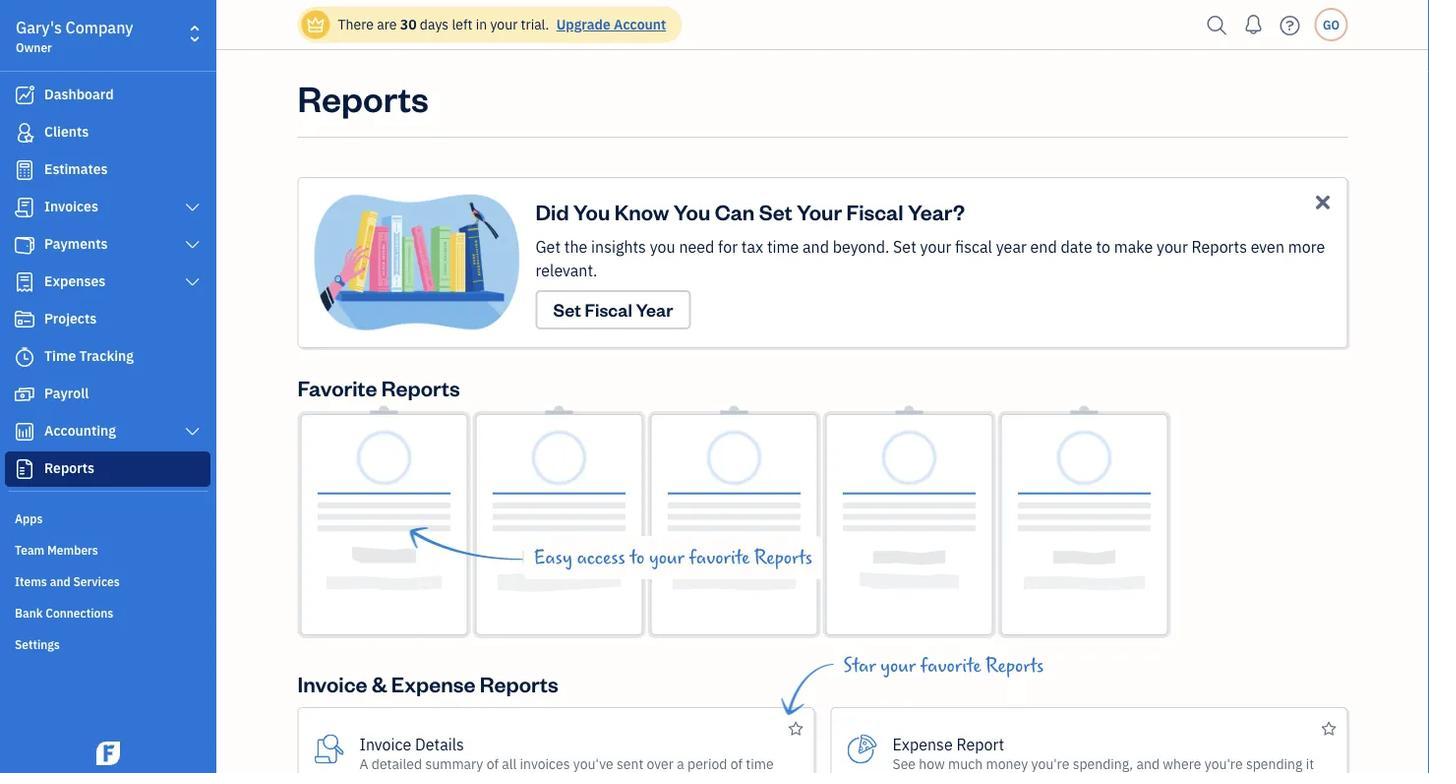 Task type: vqa. For each thing, say whether or not it's contained in the screenshot.
TIP:
no



Task type: describe. For each thing, give the bounding box(es) containing it.
30
[[400, 15, 417, 33]]

even
[[1251, 237, 1285, 257]]

items and services link
[[5, 566, 210, 595]]

in
[[476, 15, 487, 33]]

over
[[647, 754, 674, 773]]

gary's
[[16, 17, 62, 38]]

time tracking link
[[5, 339, 210, 375]]

it
[[1306, 754, 1314, 773]]

how
[[919, 754, 945, 773]]

invoice inside star your favorite reports invoice & expense reports
[[298, 669, 367, 697]]

time inside invoice details a detailed summary of all invoices you've sent over a period of time
[[746, 754, 774, 773]]

set inside button
[[553, 298, 581, 321]]

money image
[[13, 385, 36, 404]]

fiscal inside button
[[585, 298, 632, 321]]

where
[[1163, 754, 1201, 773]]

timer image
[[13, 347, 36, 367]]

insights
[[591, 237, 646, 257]]

accounting link
[[5, 414, 210, 450]]

and for see
[[1136, 754, 1160, 773]]

reports inside main "element"
[[44, 459, 94, 477]]

did you know you can set your fiscal year?
[[536, 197, 965, 225]]

invoice image
[[13, 198, 36, 217]]

upgrade account link
[[552, 15, 666, 33]]

main element
[[0, 0, 266, 773]]

there are 30 days left in your trial. upgrade account
[[338, 15, 666, 33]]

spending,
[[1073, 754, 1133, 773]]

projects link
[[5, 302, 210, 337]]

invoices
[[520, 754, 570, 773]]

relevant.
[[536, 260, 597, 281]]

owner
[[16, 39, 52, 55]]

to inside 'get the insights you need for tax time and beyond. set your fiscal year end date to make your reports even more relevant.'
[[1096, 237, 1110, 257]]

your right make
[[1157, 237, 1188, 257]]

access
[[577, 547, 625, 569]]

payments link
[[5, 227, 210, 263]]

project image
[[13, 310, 36, 330]]

year
[[996, 237, 1027, 257]]

estimates link
[[5, 152, 210, 188]]

sent
[[617, 754, 644, 773]]

date
[[1061, 237, 1092, 257]]

are
[[377, 15, 397, 33]]

chevron large down image
[[184, 274, 202, 290]]

clients link
[[5, 115, 210, 150]]

your right access
[[649, 547, 684, 569]]

favorite inside star your favorite reports invoice & expense reports
[[920, 655, 981, 677]]

summary
[[425, 754, 483, 773]]

period
[[688, 754, 727, 773]]

there
[[338, 15, 374, 33]]

crown image
[[305, 14, 326, 35]]

you've
[[573, 754, 613, 773]]

a
[[677, 754, 684, 773]]

invoices
[[44, 197, 98, 215]]

bank connections
[[15, 605, 113, 621]]

payment image
[[13, 235, 36, 255]]

did you know you can set your fiscal year? image
[[314, 194, 536, 331]]

see
[[893, 754, 916, 773]]

gary's company owner
[[16, 17, 133, 55]]

payroll
[[44, 384, 89, 402]]

invoice inside invoice details a detailed summary of all invoices you've sent over a period of time
[[360, 734, 411, 754]]

details
[[415, 734, 464, 754]]

your inside star your favorite reports invoice & expense reports
[[881, 655, 916, 677]]

team members link
[[5, 534, 210, 564]]

time tracking
[[44, 347, 134, 365]]

and for insights
[[803, 237, 829, 257]]

set fiscal year
[[553, 298, 673, 321]]

dashboard link
[[5, 78, 210, 113]]

bank connections link
[[5, 597, 210, 627]]

expense inside star your favorite reports invoice & expense reports
[[391, 669, 476, 697]]

expenses link
[[5, 265, 210, 300]]

dashboard
[[44, 85, 114, 103]]

payments
[[44, 235, 108, 253]]

1 of from the left
[[487, 754, 499, 773]]

chevron large down image for invoices
[[184, 200, 202, 215]]

and inside main "element"
[[50, 573, 70, 589]]

your
[[797, 197, 842, 225]]

need
[[679, 237, 714, 257]]

chevron large down image for payments
[[184, 237, 202, 253]]

time inside 'get the insights you need for tax time and beyond. set your fiscal year end date to make your reports even more relevant.'
[[767, 237, 799, 257]]

notifications image
[[1238, 5, 1269, 44]]

settings link
[[5, 629, 210, 658]]

0 vertical spatial favorite
[[689, 547, 750, 569]]

estimate image
[[13, 160, 36, 180]]

team members
[[15, 542, 98, 558]]

star
[[843, 655, 876, 677]]

apps link
[[5, 503, 210, 532]]

all
[[502, 754, 517, 773]]

projects
[[44, 309, 97, 328]]

reports inside 'get the insights you need for tax time and beyond. set your fiscal year end date to make your reports even more relevant.'
[[1192, 237, 1247, 257]]

freshbooks image
[[92, 742, 124, 765]]



Task type: locate. For each thing, give the bounding box(es) containing it.
0 horizontal spatial you
[[573, 197, 610, 225]]

and left where
[[1136, 754, 1160, 773]]

invoice details a detailed summary of all invoices you've sent over a period of time
[[360, 734, 774, 773]]

your down year?
[[920, 237, 951, 257]]

0 vertical spatial time
[[767, 237, 799, 257]]

expense inside expense report see how much money you're spending, and where you're spending it
[[893, 734, 953, 754]]

dashboard image
[[13, 86, 36, 105]]

3 chevron large down image from the top
[[184, 424, 202, 440]]

spending
[[1246, 754, 1303, 773]]

0 vertical spatial set
[[759, 197, 792, 225]]

1 horizontal spatial fiscal
[[846, 197, 903, 225]]

you
[[573, 197, 610, 225], [674, 197, 711, 225]]

&
[[372, 669, 387, 697]]

2 you're from the left
[[1205, 754, 1243, 773]]

1 horizontal spatial you're
[[1205, 754, 1243, 773]]

payroll link
[[5, 377, 210, 412]]

items
[[15, 573, 47, 589]]

1 horizontal spatial of
[[731, 754, 743, 773]]

items and services
[[15, 573, 120, 589]]

make
[[1114, 237, 1153, 257]]

reports link
[[5, 451, 210, 487]]

your right in
[[490, 15, 518, 33]]

expense report see how much money you're spending, and where you're spending it
[[893, 734, 1314, 773]]

tracking
[[79, 347, 134, 365]]

1 vertical spatial fiscal
[[585, 298, 632, 321]]

go button
[[1315, 8, 1348, 41]]

0 horizontal spatial fiscal
[[585, 298, 632, 321]]

can
[[715, 197, 755, 225]]

get the insights you need for tax time and beyond. set your fiscal year end date to make your reports even more relevant.
[[536, 237, 1325, 281]]

left
[[452, 15, 472, 33]]

beyond.
[[833, 237, 889, 257]]

year?
[[908, 197, 965, 225]]

estimates
[[44, 160, 108, 178]]

you're
[[1031, 754, 1069, 773], [1205, 754, 1243, 773]]

1 vertical spatial and
[[50, 573, 70, 589]]

get
[[536, 237, 561, 257]]

and right items
[[50, 573, 70, 589]]

you
[[650, 237, 675, 257]]

chart image
[[13, 422, 36, 442]]

1 chevron large down image from the top
[[184, 200, 202, 215]]

go
[[1323, 17, 1340, 32]]

0 horizontal spatial favorite
[[689, 547, 750, 569]]

set down relevant.
[[553, 298, 581, 321]]

tax
[[741, 237, 763, 257]]

update favorite status for expense report image
[[1322, 717, 1336, 741]]

set right can
[[759, 197, 792, 225]]

0 vertical spatial expense
[[391, 669, 476, 697]]

1 horizontal spatial expense
[[893, 734, 953, 754]]

go to help image
[[1274, 10, 1306, 40]]

fiscal
[[955, 237, 992, 257]]

1 vertical spatial favorite
[[920, 655, 981, 677]]

easy access to your favorite reports
[[534, 547, 812, 569]]

and down your in the top of the page
[[803, 237, 829, 257]]

services
[[73, 573, 120, 589]]

2 you from the left
[[674, 197, 711, 225]]

chevron large down image inside invoices link
[[184, 200, 202, 215]]

chevron large down image
[[184, 200, 202, 215], [184, 237, 202, 253], [184, 424, 202, 440]]

upgrade
[[556, 15, 611, 33]]

you up the
[[573, 197, 610, 225]]

set right beyond.
[[893, 237, 916, 257]]

your right 'star'
[[881, 655, 916, 677]]

know
[[614, 197, 669, 225]]

fiscal
[[846, 197, 903, 225], [585, 298, 632, 321]]

expense image
[[13, 272, 36, 292]]

1 vertical spatial to
[[630, 547, 645, 569]]

fiscal up beyond.
[[846, 197, 903, 225]]

set inside 'get the insights you need for tax time and beyond. set your fiscal year end date to make your reports even more relevant.'
[[893, 237, 916, 257]]

0 vertical spatial and
[[803, 237, 829, 257]]

close image
[[1312, 191, 1334, 213]]

favorite
[[689, 547, 750, 569], [920, 655, 981, 677]]

invoices link
[[5, 190, 210, 225]]

0 vertical spatial invoice
[[298, 669, 367, 697]]

and inside 'get the insights you need for tax time and beyond. set your fiscal year end date to make your reports even more relevant.'
[[803, 237, 829, 257]]

the
[[564, 237, 587, 257]]

easy
[[534, 547, 572, 569]]

time right "tax"
[[767, 237, 799, 257]]

update favorite status for invoice details image
[[788, 717, 803, 741]]

favorite
[[298, 373, 377, 401]]

1 vertical spatial time
[[746, 754, 774, 773]]

your
[[490, 15, 518, 33], [920, 237, 951, 257], [1157, 237, 1188, 257], [649, 547, 684, 569], [881, 655, 916, 677]]

1 vertical spatial set
[[893, 237, 916, 257]]

0 horizontal spatial to
[[630, 547, 645, 569]]

1 vertical spatial invoice
[[360, 734, 411, 754]]

and inside expense report see how much money you're spending, and where you're spending it
[[1136, 754, 1160, 773]]

2 horizontal spatial and
[[1136, 754, 1160, 773]]

favorite reports
[[298, 373, 460, 401]]

report
[[956, 734, 1004, 754]]

0 vertical spatial chevron large down image
[[184, 200, 202, 215]]

1 horizontal spatial to
[[1096, 237, 1110, 257]]

much
[[948, 754, 983, 773]]

accounting
[[44, 421, 116, 440]]

expense
[[391, 669, 476, 697], [893, 734, 953, 754]]

0 horizontal spatial expense
[[391, 669, 476, 697]]

end
[[1030, 237, 1057, 257]]

0 vertical spatial to
[[1096, 237, 1110, 257]]

settings
[[15, 636, 60, 652]]

2 horizontal spatial set
[[893, 237, 916, 257]]

1 vertical spatial expense
[[893, 734, 953, 754]]

detailed
[[372, 754, 422, 773]]

1 horizontal spatial you
[[674, 197, 711, 225]]

0 horizontal spatial you're
[[1031, 754, 1069, 773]]

2 of from the left
[[731, 754, 743, 773]]

1 vertical spatial chevron large down image
[[184, 237, 202, 253]]

0 horizontal spatial set
[[553, 298, 581, 321]]

2 vertical spatial set
[[553, 298, 581, 321]]

set fiscal year button
[[536, 290, 691, 330]]

year
[[636, 298, 673, 321]]

for
[[718, 237, 738, 257]]

1 horizontal spatial set
[[759, 197, 792, 225]]

more
[[1288, 237, 1325, 257]]

0 vertical spatial fiscal
[[846, 197, 903, 225]]

to
[[1096, 237, 1110, 257], [630, 547, 645, 569]]

bank
[[15, 605, 43, 621]]

1 you're from the left
[[1031, 754, 1069, 773]]

to right date
[[1096, 237, 1110, 257]]

2 chevron large down image from the top
[[184, 237, 202, 253]]

company
[[66, 17, 133, 38]]

invoice
[[298, 669, 367, 697], [360, 734, 411, 754]]

2 vertical spatial and
[[1136, 754, 1160, 773]]

fiscal left year
[[585, 298, 632, 321]]

reports
[[298, 74, 429, 120], [1192, 237, 1247, 257], [381, 373, 460, 401], [44, 459, 94, 477], [754, 547, 812, 569], [986, 655, 1044, 677], [480, 669, 558, 697]]

time right period
[[746, 754, 774, 773]]

expense left report
[[893, 734, 953, 754]]

you up need
[[674, 197, 711, 225]]

0 horizontal spatial and
[[50, 573, 70, 589]]

of left "all" in the left bottom of the page
[[487, 754, 499, 773]]

connections
[[46, 605, 113, 621]]

expenses
[[44, 272, 105, 290]]

client image
[[13, 123, 36, 143]]

report image
[[13, 459, 36, 479]]

days
[[420, 15, 449, 33]]

invoice left details
[[360, 734, 411, 754]]

members
[[47, 542, 98, 558]]

of
[[487, 754, 499, 773], [731, 754, 743, 773]]

2 vertical spatial chevron large down image
[[184, 424, 202, 440]]

search image
[[1201, 10, 1233, 40]]

star your favorite reports invoice & expense reports
[[298, 655, 1044, 697]]

invoice left &
[[298, 669, 367, 697]]

set
[[759, 197, 792, 225], [893, 237, 916, 257], [553, 298, 581, 321]]

0 horizontal spatial of
[[487, 754, 499, 773]]

1 horizontal spatial favorite
[[920, 655, 981, 677]]

trial.
[[521, 15, 549, 33]]

apps
[[15, 510, 43, 526]]

to right access
[[630, 547, 645, 569]]

you're right money
[[1031, 754, 1069, 773]]

chevron large down image for accounting
[[184, 424, 202, 440]]

1 horizontal spatial and
[[803, 237, 829, 257]]

1 you from the left
[[573, 197, 610, 225]]

you're right where
[[1205, 754, 1243, 773]]

time
[[767, 237, 799, 257], [746, 754, 774, 773]]

did
[[536, 197, 569, 225]]

a
[[360, 754, 368, 773]]

team
[[15, 542, 44, 558]]

of right period
[[731, 754, 743, 773]]

expense right &
[[391, 669, 476, 697]]



